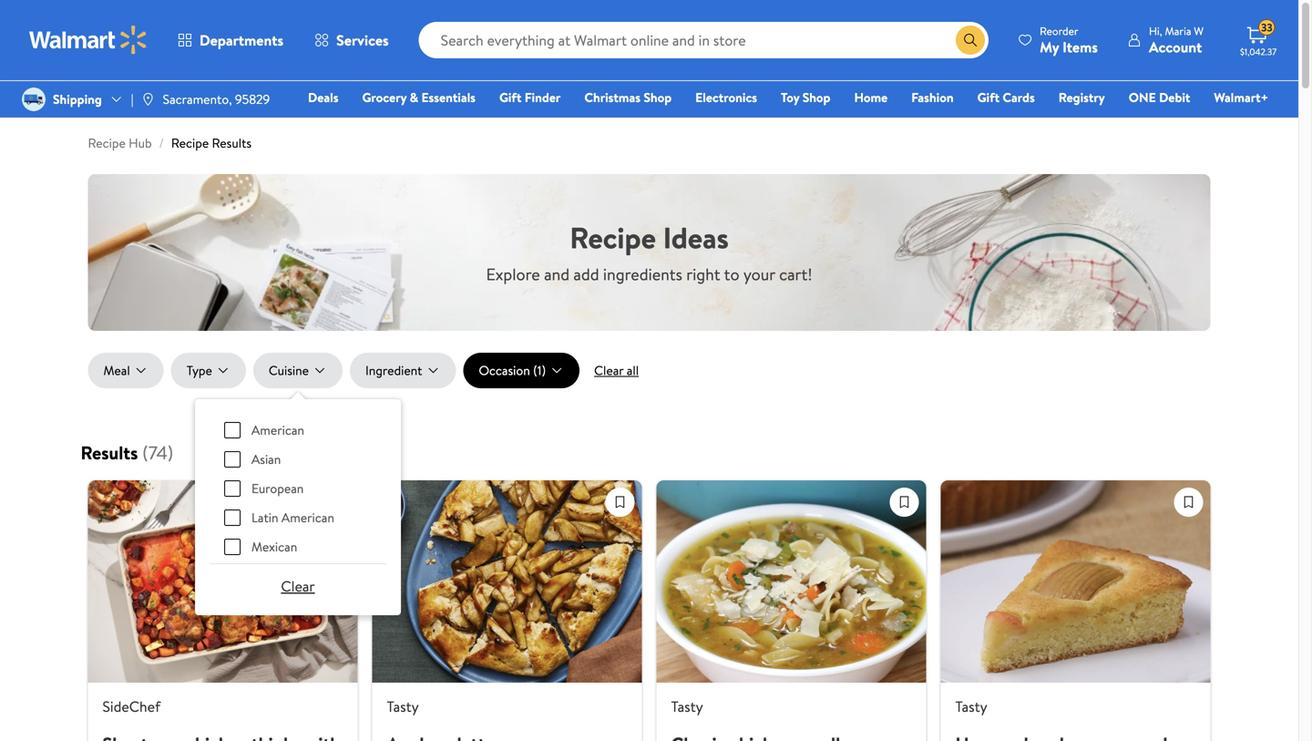 Task type: locate. For each thing, give the bounding box(es) containing it.
2 horizontal spatial tasty
[[956, 697, 988, 717]]

american up 'asian'
[[252, 421, 304, 439]]

results left (74)
[[81, 440, 138, 465]]

hi, maria w account
[[1150, 23, 1204, 57]]

clear button
[[259, 568, 337, 604]]

test image for apple galette image
[[607, 489, 634, 516]]

gift finder link
[[491, 88, 569, 107]]

0 horizontal spatial clear
[[281, 576, 315, 596]]

shop
[[644, 88, 672, 106], [803, 88, 831, 106]]

2 test image from the left
[[607, 489, 634, 516]]

33
[[1262, 20, 1273, 35]]

 image
[[141, 92, 156, 107]]

recipe hub link
[[88, 134, 152, 152]]

recipe for ideas
[[570, 217, 656, 258]]

home link
[[846, 88, 896, 107]]

and
[[544, 263, 570, 286]]

1 horizontal spatial tasty link
[[657, 481, 927, 741]]

cuisine
[[269, 361, 309, 379]]

results (74)
[[81, 440, 173, 465]]

deals
[[308, 88, 339, 106]]

recipe right /
[[171, 134, 209, 152]]

cart!
[[780, 263, 813, 286]]

3 tasty from the left
[[956, 697, 988, 717]]

recipe for hub
[[88, 134, 126, 152]]

christmas
[[585, 88, 641, 106]]

apple galette image
[[372, 481, 642, 683]]

services
[[336, 30, 389, 50]]

shop right toy
[[803, 88, 831, 106]]

reorder
[[1040, 23, 1079, 39]]

recipe
[[88, 134, 126, 152], [171, 134, 209, 152], [570, 217, 656, 258]]

0 horizontal spatial tasty
[[387, 697, 419, 717]]

gift left finder
[[500, 88, 522, 106]]

latin
[[252, 509, 279, 526]]

walmart+
[[1215, 88, 1269, 106]]

recipe left the hub
[[88, 134, 126, 152]]

 image
[[22, 88, 46, 111]]

american down 'european'
[[282, 509, 334, 526]]

2 shop from the left
[[803, 88, 831, 106]]

1 test image from the left
[[322, 489, 350, 516]]

1 vertical spatial clear
[[281, 576, 315, 596]]

2 horizontal spatial recipe
[[570, 217, 656, 258]]

hi,
[[1150, 23, 1163, 39]]

tasty for the classic chicken noodle soup image
[[671, 697, 703, 717]]

2 gift from the left
[[978, 88, 1000, 106]]

1 tasty from the left
[[387, 697, 419, 717]]

shop for christmas shop
[[644, 88, 672, 106]]

search icon image
[[964, 33, 978, 47]]

christmas shop
[[585, 88, 672, 106]]

european
[[252, 480, 304, 497]]

0 vertical spatial clear
[[594, 361, 624, 379]]

gift left cards
[[978, 88, 1000, 106]]

clear inside button
[[594, 361, 624, 379]]

1 gift from the left
[[500, 88, 522, 106]]

0 vertical spatial results
[[212, 134, 252, 152]]

gift finder
[[500, 88, 561, 106]]

honey-glazed german apple cake image
[[941, 481, 1211, 683]]

clear for clear
[[281, 576, 315, 596]]

European checkbox
[[224, 480, 241, 497]]

1 horizontal spatial gift
[[978, 88, 1000, 106]]

|
[[131, 90, 134, 108]]

test image
[[322, 489, 350, 516], [607, 489, 634, 516], [891, 489, 918, 516], [1176, 489, 1203, 516]]

0 horizontal spatial recipe
[[88, 134, 126, 152]]

gift
[[500, 88, 522, 106], [978, 88, 1000, 106]]

american
[[252, 421, 304, 439], [282, 509, 334, 526]]

grocery
[[362, 88, 407, 106]]

1 horizontal spatial clear
[[594, 361, 624, 379]]

test image for the 'honey-glazed german apple cake' image
[[1176, 489, 1203, 516]]

ideas
[[663, 217, 729, 258]]

one
[[1129, 88, 1157, 106]]

toy shop
[[781, 88, 831, 106]]

0 horizontal spatial gift
[[500, 88, 522, 106]]

clear left all
[[594, 361, 624, 379]]

4 test image from the left
[[1176, 489, 1203, 516]]

(1)
[[533, 361, 546, 379]]

cards
[[1003, 88, 1035, 106]]

reorder my items
[[1040, 23, 1098, 57]]

1 shop from the left
[[644, 88, 672, 106]]

0 vertical spatial american
[[252, 421, 304, 439]]

shop right christmas
[[644, 88, 672, 106]]

clear all button
[[580, 356, 654, 385]]

ingredient
[[366, 361, 423, 379]]

debit
[[1160, 88, 1191, 106]]

tasty
[[387, 697, 419, 717], [671, 697, 703, 717], [956, 697, 988, 717]]

registry
[[1059, 88, 1106, 106]]

departments button
[[162, 18, 299, 62]]

2 horizontal spatial tasty link
[[941, 481, 1211, 741]]

gift for gift cards
[[978, 88, 1000, 106]]

3 test image from the left
[[891, 489, 918, 516]]

meal
[[103, 361, 130, 379]]

all
[[627, 361, 639, 379]]

one debit link
[[1121, 88, 1199, 107]]

account
[[1150, 37, 1203, 57]]

sidechef link
[[88, 481, 358, 741]]

95829
[[235, 90, 270, 108]]

1 horizontal spatial tasty
[[671, 697, 703, 717]]

/
[[159, 134, 164, 152]]

Search search field
[[419, 22, 989, 58]]

1 vertical spatial american
[[282, 509, 334, 526]]

$1,042.37
[[1241, 46, 1277, 58]]

my
[[1040, 37, 1060, 57]]

clear
[[594, 361, 624, 379], [281, 576, 315, 596]]

gift cards link
[[970, 88, 1044, 107]]

right
[[687, 263, 721, 286]]

toy shop link
[[773, 88, 839, 107]]

one debit
[[1129, 88, 1191, 106]]

clear down mexican
[[281, 576, 315, 596]]

deals link
[[300, 88, 347, 107]]

occasion (1) button
[[464, 353, 580, 388]]

christmas shop link
[[576, 88, 680, 107]]

meal button
[[88, 353, 164, 388]]

results down sacramento, 95829
[[212, 134, 252, 152]]

sheet pan chicken thighs with apple-honey glaze image
[[88, 481, 358, 683]]

mexican
[[252, 538, 297, 556]]

0 horizontal spatial tasty link
[[372, 481, 642, 741]]

results
[[212, 134, 252, 152], [81, 440, 138, 465]]

2 tasty from the left
[[671, 697, 703, 717]]

1 horizontal spatial shop
[[803, 88, 831, 106]]

clear inside button
[[281, 576, 315, 596]]

recipe inside 'recipe ideas explore and add ingredients right to your cart!'
[[570, 217, 656, 258]]

shop for toy shop
[[803, 88, 831, 106]]

recipe up add
[[570, 217, 656, 258]]

test image for sheet pan chicken thighs with apple-honey glaze image
[[322, 489, 350, 516]]

tasty link
[[372, 481, 642, 741], [657, 481, 927, 741], [941, 481, 1211, 741]]

0 horizontal spatial shop
[[644, 88, 672, 106]]

registry link
[[1051, 88, 1114, 107]]

0 horizontal spatial results
[[81, 440, 138, 465]]

&
[[410, 88, 419, 106]]

explore
[[486, 263, 540, 286]]

occasion (1)
[[479, 361, 546, 379]]

3 tasty link from the left
[[941, 481, 1211, 741]]



Task type: vqa. For each thing, say whether or not it's contained in the screenshot.
Add to Favorites list, PlayStation 5 Disc Console - Marvel's Spider-Man 2 Bundle ICON
no



Task type: describe. For each thing, give the bounding box(es) containing it.
home
[[855, 88, 888, 106]]

clear all
[[594, 361, 639, 379]]

sidechef
[[103, 697, 161, 717]]

to
[[724, 263, 740, 286]]

walmart image
[[29, 26, 148, 55]]

tasty for the 'honey-glazed german apple cake' image
[[956, 697, 988, 717]]

walmart+ link
[[1206, 88, 1277, 107]]

Mexican checkbox
[[224, 539, 241, 555]]

clear for clear all
[[594, 361, 624, 379]]

type button
[[171, 353, 246, 388]]

occasion
[[479, 361, 530, 379]]

shipping
[[53, 90, 102, 108]]

recipe ideas explore and add ingredients right to your cart!
[[486, 217, 813, 286]]

sacramento,
[[163, 90, 232, 108]]

essentials
[[422, 88, 476, 106]]

1 horizontal spatial recipe
[[171, 134, 209, 152]]

toy
[[781, 88, 800, 106]]

Latin American checkbox
[[224, 510, 241, 526]]

1 horizontal spatial results
[[212, 134, 252, 152]]

asian
[[252, 450, 281, 468]]

Walmart Site-Wide search field
[[419, 22, 989, 58]]

add
[[574, 263, 599, 286]]

test image for the classic chicken noodle soup image
[[891, 489, 918, 516]]

finder
[[525, 88, 561, 106]]

hub
[[129, 134, 152, 152]]

maria
[[1165, 23, 1192, 39]]

1 tasty link from the left
[[372, 481, 642, 741]]

gift for gift finder
[[500, 88, 522, 106]]

ingredients
[[603, 263, 683, 286]]

sacramento, 95829
[[163, 90, 270, 108]]

classic chicken noodle soup image
[[657, 481, 927, 683]]

(74)
[[142, 440, 173, 465]]

2 tasty link from the left
[[657, 481, 927, 741]]

grocery & essentials link
[[354, 88, 484, 107]]

electronics link
[[687, 88, 766, 107]]

items
[[1063, 37, 1098, 57]]

grocery & essentials
[[362, 88, 476, 106]]

1 vertical spatial results
[[81, 440, 138, 465]]

tasty for apple galette image
[[387, 697, 419, 717]]

recipe hub / recipe results
[[88, 134, 252, 152]]

your
[[744, 263, 776, 286]]

latin american
[[252, 509, 334, 526]]

w
[[1195, 23, 1204, 39]]

cuisine button
[[253, 353, 343, 388]]

electronics
[[696, 88, 758, 106]]

ingredient button
[[350, 353, 456, 388]]

American checkbox
[[224, 422, 241, 438]]

type
[[187, 361, 212, 379]]

Asian checkbox
[[224, 451, 241, 468]]

gift cards
[[978, 88, 1035, 106]]

services button
[[299, 18, 404, 62]]

departments
[[200, 30, 284, 50]]

fashion link
[[904, 88, 962, 107]]

fashion
[[912, 88, 954, 106]]



